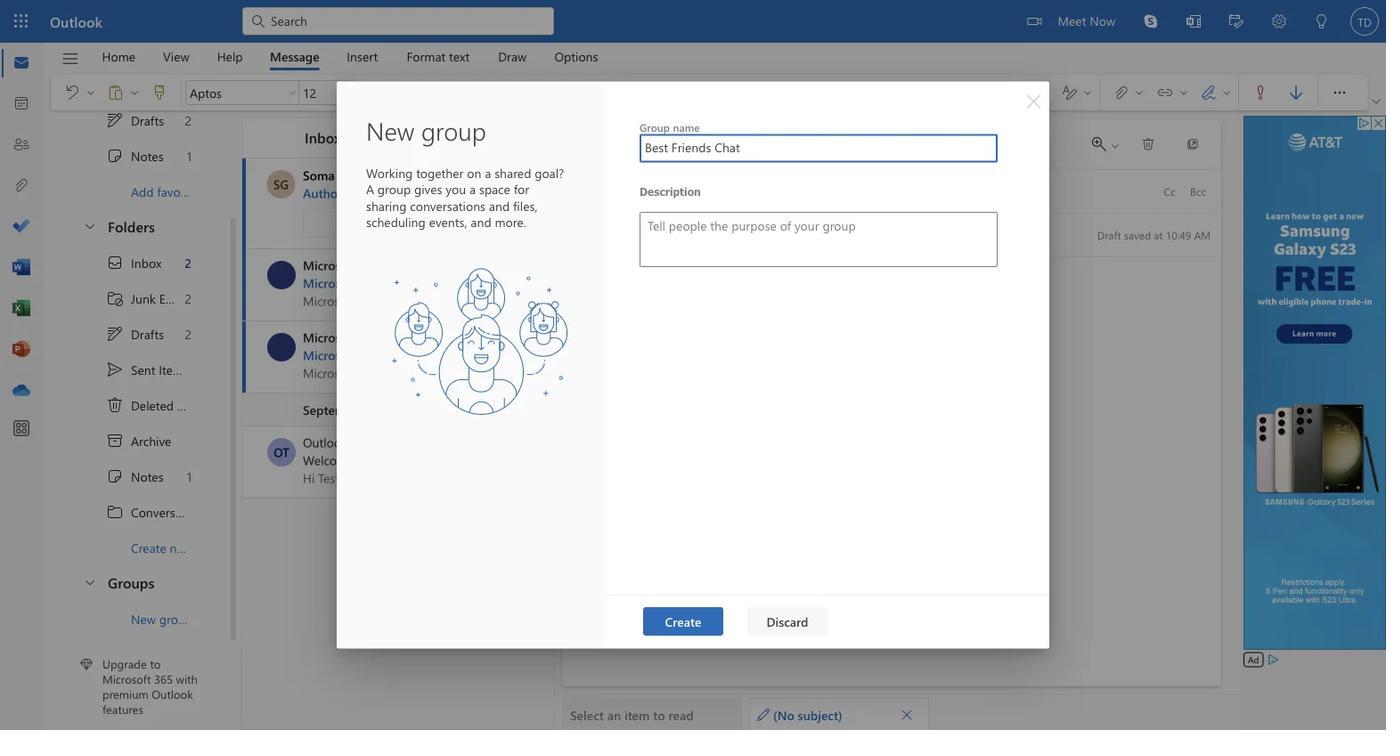 Task type: locate. For each thing, give the bounding box(es) containing it.
10/2 down more.
[[494, 276, 515, 290]]

Select a conversation checkbox
[[267, 438, 303, 467]]

microsoft account team image down mt option on the top of the page
[[267, 333, 296, 362]]

inbox inside "heading"
[[305, 128, 341, 147]]

1 horizontal spatial inbox
[[305, 128, 341, 147]]

1 horizontal spatial new
[[366, 114, 415, 147]]

0 vertical spatial new
[[401, 452, 423, 469]]

1 vertical spatial items
[[177, 398, 207, 414]]

 drafts inside tree
[[106, 326, 164, 344]]

group inside working together on a shared goal? a group gives you a space for sharing conversations and files, scheduling events, and more.
[[378, 181, 411, 197]]

1  drafts from the top
[[106, 112, 164, 130]]

 for first  tree item from the bottom of the new group application
[[106, 326, 124, 344]]

create inside button
[[665, 614, 702, 630]]

0 horizontal spatial ad
[[476, 169, 487, 181]]

0 vertical spatial 
[[1141, 137, 1156, 151]]

1 horizontal spatial to
[[358, 452, 369, 469]]

1 vertical spatial 
[[106, 468, 124, 486]]

outlook team image
[[267, 438, 296, 467]]

1 vertical spatial new
[[170, 540, 192, 557]]

a right you
[[470, 181, 476, 197]]

2 mon 10/2 from the top
[[469, 348, 515, 363]]

items right sent
[[159, 362, 189, 378]]

2 1 from the top
[[187, 469, 192, 485]]

outlook for outlook
[[50, 12, 102, 31]]

shared
[[495, 164, 531, 181]]

3 2 from the top
[[185, 291, 192, 307]]


[[106, 361, 124, 379]]

2 for second  tree item from the bottom
[[185, 113, 192, 129]]

1 horizontal spatial new
[[401, 452, 423, 469]]

 drafts
[[106, 112, 164, 130], [106, 326, 164, 344]]

to right upgrade at the left of page
[[150, 657, 161, 672]]

1  from the top
[[106, 112, 124, 130]]

 for groups tree item
[[83, 576, 97, 590]]

new inside create new folder tree item
[[170, 540, 192, 557]]

 drafts down  tree item
[[106, 326, 164, 344]]

4 2 from the top
[[185, 326, 192, 343]]

ad inside the 'message list no conversations selected' list box
[[476, 169, 487, 181]]

0 vertical spatial  drafts
[[106, 112, 164, 130]]

1 vertical spatial security
[[409, 347, 453, 364]]

1 vertical spatial mt
[[272, 339, 291, 356]]

DescriptionTell people the purpose of your group text field
[[641, 213, 997, 266]]

0 horizontal spatial new group
[[131, 612, 193, 628]]

new down groups tree item
[[131, 612, 156, 628]]

to for outlook
[[358, 452, 369, 469]]

new right your
[[401, 452, 423, 469]]

0 horizontal spatial a
[[470, 181, 476, 197]]

 tree item
[[65, 424, 209, 459]]

0 vertical spatial mon
[[469, 276, 492, 290]]

outlook up  button
[[50, 12, 102, 31]]

1 vertical spatial team
[[409, 329, 437, 346]]

select an item to read button
[[562, 699, 742, 731]]

1  notes from the top
[[106, 147, 164, 165]]

mon 10/2 for was
[[469, 348, 515, 363]]

numbering image
[[673, 84, 708, 102]]

mon for was
[[469, 348, 492, 363]]

group down groups tree item
[[159, 612, 193, 628]]

2 microsoft account team image from the top
[[267, 333, 296, 362]]

2 down "email"
[[185, 326, 192, 343]]

2 security from the top
[[409, 347, 453, 364]]

1 horizontal spatial create
[[665, 614, 702, 630]]

 tree item
[[65, 139, 209, 174], [65, 459, 209, 495]]

draw
[[498, 48, 527, 65]]

1 horizontal spatial outlook
[[152, 687, 193, 702]]

2 microsoft account team from the top
[[303, 329, 437, 346]]

info
[[456, 275, 478, 291], [456, 347, 478, 364]]

features
[[102, 702, 143, 717]]

1 up favorite
[[187, 148, 192, 165]]

2 right junk
[[185, 291, 192, 307]]


[[1252, 84, 1270, 102]]

0 vertical spatial ad
[[476, 169, 487, 181]]

to down team
[[358, 452, 369, 469]]

 inside tree item
[[106, 397, 124, 415]]

2  notes from the top
[[106, 468, 164, 486]]

0 vertical spatial 
[[106, 147, 124, 165]]

1 mon from the top
[[469, 276, 492, 290]]

on
[[467, 164, 482, 181]]

new group down groups tree item
[[131, 612, 193, 628]]

1 info from the top
[[456, 275, 478, 291]]

1 vertical spatial 
[[106, 326, 124, 344]]

mon 10/2 down more.
[[469, 276, 515, 290]]

1 horizontal spatial ad
[[1248, 654, 1259, 666]]

 down clipboard group at left top
[[106, 112, 124, 130]]

0 vertical spatial microsoft account team
[[303, 257, 437, 274]]

a
[[485, 164, 491, 181], [470, 181, 476, 197]]

0 horizontal spatial 
[[106, 397, 124, 415]]

 tree item
[[65, 245, 209, 281]]

notes up add
[[131, 148, 164, 165]]

notes inside tree
[[131, 469, 164, 485]]

1 vertical spatial  tree item
[[65, 459, 209, 495]]

1 vertical spatial ad
[[1248, 654, 1259, 666]]

1 vertical spatial to
[[150, 657, 161, 672]]

0 vertical spatial 1
[[187, 148, 192, 165]]

1 10/2 from the top
[[494, 276, 515, 290]]

 up ""
[[106, 326, 124, 344]]

2 down view "button"
[[185, 113, 192, 129]]

group
[[422, 114, 486, 147], [378, 181, 411, 197], [159, 612, 193, 628]]

help
[[217, 48, 243, 65]]

0 vertical spatial  tree item
[[65, 103, 209, 139]]

 tree item
[[65, 103, 209, 139], [65, 317, 209, 352]]

0 vertical spatial new
[[366, 114, 415, 147]]

0 horizontal spatial to
[[150, 657, 161, 672]]

1 2 from the top
[[185, 113, 192, 129]]

0 vertical spatial  tree item
[[65, 139, 209, 174]]

format text button
[[393, 43, 483, 70]]

ad left the set your advertising preferences image
[[1248, 654, 1259, 666]]

drafts
[[131, 113, 164, 129], [131, 326, 164, 343]]

1 inside tree
[[187, 469, 192, 485]]

0 vertical spatial outlook
[[50, 12, 102, 31]]

account down the scheduling on the left of page
[[361, 275, 405, 291]]

1 vertical spatial group
[[378, 181, 411, 197]]

mon left the added
[[469, 348, 492, 363]]


[[757, 709, 770, 721]]

outlook right premium
[[152, 687, 193, 702]]

team for verification
[[409, 257, 437, 274]]

2 horizontal spatial outlook
[[303, 434, 348, 451]]

group right a
[[378, 181, 411, 197]]

tab list containing home
[[88, 43, 612, 70]]

mt inside option
[[272, 267, 291, 283]]

ot
[[274, 444, 289, 461]]

message list no conversations selected list box
[[242, 159, 554, 730]]

account
[[361, 257, 405, 274], [361, 275, 405, 291], [361, 329, 405, 346], [361, 347, 405, 364], [502, 452, 545, 469]]


[[601, 84, 619, 102]]

inbox right 
[[131, 255, 162, 272]]

select
[[570, 707, 604, 723]]

new
[[366, 114, 415, 147], [131, 612, 156, 628]]

microsoft account team down the scheduling on the left of page
[[303, 257, 437, 274]]

items for 
[[177, 398, 207, 414]]

 up ""
[[106, 468, 124, 486]]

new left folder
[[170, 540, 192, 557]]

0 vertical spatial items
[[159, 362, 189, 378]]

info for was
[[456, 347, 478, 364]]

 down ""
[[106, 397, 124, 415]]

 drafts down clipboard group at left top
[[106, 112, 164, 130]]

meet
[[1058, 12, 1087, 29]]

1 horizontal spatial new group
[[366, 114, 486, 147]]

items right 'deleted'
[[177, 398, 207, 414]]

0 vertical spatial team
[[409, 257, 437, 274]]

2 10/2 from the top
[[494, 348, 515, 363]]

mt up select a conversation option
[[272, 267, 291, 283]]

home button
[[89, 43, 149, 70]]

mon up was
[[469, 276, 492, 290]]

group inside tree item
[[159, 612, 193, 628]]

account down microsoft account security info verification
[[361, 347, 405, 364]]

learn more
[[386, 215, 450, 231]]

1 vertical spatial  button
[[74, 210, 104, 243]]

1 drafts from the top
[[131, 113, 164, 129]]

2 mt from the top
[[272, 339, 291, 356]]

inbox
[[305, 128, 341, 147], [131, 255, 162, 272]]

upgrade
[[102, 657, 147, 672]]

mon 10/2 for verification
[[469, 276, 515, 290]]

1 vertical spatial notes
[[131, 469, 164, 485]]

10/2 for verification
[[494, 276, 515, 290]]

microsoft account team image
[[267, 261, 296, 290], [267, 333, 296, 362]]

new group down 
[[366, 114, 486, 147]]

info left was
[[456, 347, 478, 364]]

0 vertical spatial new group
[[366, 114, 486, 147]]

 button left groups
[[74, 566, 104, 599]]

options button
[[541, 43, 612, 70]]

create new folder tree item
[[65, 531, 228, 566]]

2 vertical spatial outlook
[[152, 687, 193, 702]]

microsoft account team for microsoft account security info was added
[[303, 329, 437, 346]]


[[407, 84, 425, 102]]

group
[[640, 120, 670, 134]]

 button
[[285, 80, 299, 105], [74, 210, 104, 243], [74, 566, 104, 599]]

0 vertical spatial 10/2
[[494, 276, 515, 290]]

create inside tree item
[[131, 540, 166, 557]]

2  from the top
[[106, 326, 124, 344]]

archive
[[131, 433, 171, 450]]

 inside  
[[1110, 141, 1121, 151]]

1 vertical spatial microsoft account team image
[[267, 333, 296, 362]]

 notes inside tree
[[106, 468, 164, 486]]


[[901, 709, 913, 721]]

bcc
[[1191, 184, 1207, 199]]

0 vertical spatial create
[[131, 540, 166, 557]]

microsoft account security info verification
[[303, 275, 545, 291]]

info left the verification
[[456, 275, 478, 291]]

 inside groups tree item
[[83, 576, 97, 590]]

2 notes from the top
[[131, 469, 164, 485]]

ad
[[476, 169, 487, 181], [1248, 654, 1259, 666]]

 left groups
[[83, 576, 97, 590]]

ad right you
[[476, 169, 487, 181]]


[[287, 87, 298, 98], [1110, 141, 1121, 151], [83, 219, 97, 233], [83, 576, 97, 590]]

1 vertical spatial drafts
[[131, 326, 164, 343]]

meet now
[[1058, 12, 1116, 29]]

microsoft account team image for microsoft account security info was added
[[267, 333, 296, 362]]

new
[[401, 452, 423, 469], [170, 540, 192, 557]]


[[903, 84, 920, 102]]


[[106, 112, 124, 130], [106, 326, 124, 344]]

 sent items
[[106, 361, 189, 379]]

microsoft account team up microsoft account security info was added
[[303, 329, 437, 346]]


[[938, 84, 956, 102]]

10:49
[[1166, 228, 1192, 242]]

 tree item up sent
[[65, 317, 209, 352]]

10/2 down the verification
[[494, 348, 515, 363]]

soma games image
[[267, 170, 295, 199]]

a right on
[[485, 164, 491, 181]]

1 1 from the top
[[187, 148, 192, 165]]

 inside tree
[[106, 468, 124, 486]]

2 horizontal spatial group
[[422, 114, 486, 147]]

2 for  tree item
[[185, 255, 192, 272]]

 button
[[470, 78, 505, 107]]

0 horizontal spatial new
[[131, 612, 156, 628]]

 tree item
[[65, 495, 209, 531]]

1 vertical spatial microsoft account team
[[303, 329, 437, 346]]

0 vertical spatial microsoft account team image
[[267, 261, 296, 290]]

2 mon from the top
[[469, 348, 492, 363]]

inbox up soma
[[305, 128, 341, 147]]

format text
[[407, 48, 470, 65]]

to inside button
[[653, 707, 665, 723]]

new group inside document
[[366, 114, 486, 147]]

0 vertical spatial mt
[[272, 267, 291, 283]]

microsoft
[[303, 257, 357, 274], [303, 275, 357, 291], [303, 329, 357, 346], [303, 347, 357, 364], [102, 672, 151, 687]]

 button down message button
[[285, 80, 299, 105]]

mt for microsoft account security info was added
[[272, 339, 291, 356]]

1 vertical spatial mon
[[469, 348, 492, 363]]

drafts up  sent items
[[131, 326, 164, 343]]

group down the  button
[[422, 114, 486, 147]]

outlook inside upgrade to microsoft 365 with premium outlook features
[[152, 687, 193, 702]]

2 vertical spatial group
[[159, 612, 193, 628]]

to inside outlook team welcome to your new outlook.com account
[[358, 452, 369, 469]]

365
[[154, 672, 173, 687]]

1 vertical spatial 1
[[187, 469, 192, 485]]

microsoft account team image up select a conversation option
[[267, 261, 296, 290]]

0 horizontal spatial outlook
[[50, 12, 102, 31]]

increase indent image
[[744, 84, 780, 102]]

verification
[[482, 275, 545, 291]]

10/2
[[494, 276, 515, 290], [494, 348, 515, 363]]

1 vertical spatial  tree item
[[65, 317, 209, 352]]

items for 
[[159, 362, 189, 378]]

 notes up  tree item
[[106, 468, 164, 486]]

draft
[[1098, 228, 1121, 242]]

 inside folders tree item
[[83, 219, 97, 233]]

1 vertical spatial outlook
[[303, 434, 348, 451]]

0 vertical spatial 
[[106, 112, 124, 130]]

1 mt from the top
[[272, 267, 291, 283]]

2 2 from the top
[[185, 255, 192, 272]]

0 vertical spatial mon 10/2
[[469, 276, 515, 290]]

 tree item
[[65, 352, 209, 388]]

new down  button
[[366, 114, 415, 147]]

2 horizontal spatial to
[[653, 707, 665, 723]]

tree containing 
[[65, 245, 228, 566]]


[[151, 84, 168, 102]]

to inside upgrade to microsoft 365 with premium outlook features
[[150, 657, 161, 672]]

1 mon 10/2 from the top
[[469, 276, 515, 290]]

mt inside select a conversation option
[[272, 339, 291, 356]]

1 vertical spatial mon 10/2
[[469, 348, 515, 363]]

groups
[[108, 573, 154, 592]]

to left read in the bottom of the page
[[653, 707, 665, 723]]

notes down archive
[[131, 469, 164, 485]]

 tree item down  archive
[[65, 459, 209, 495]]

2 vertical spatial to
[[653, 707, 665, 723]]

account right outlook.com at the bottom of page
[[502, 452, 545, 469]]

 up add favorite tree item
[[106, 147, 124, 165]]

1 vertical spatial new group
[[131, 612, 193, 628]]

outlook up welcome
[[303, 434, 348, 451]]

2
[[185, 113, 192, 129], [185, 255, 192, 272], [185, 291, 192, 307], [185, 326, 192, 343]]

2 vertical spatial  button
[[74, 566, 104, 599]]

outlook for outlook team welcome to your new outlook.com account
[[303, 434, 348, 451]]

1 vertical spatial create
[[665, 614, 702, 630]]

1 down  tree item
[[187, 469, 192, 485]]

0 vertical spatial notes
[[131, 148, 164, 165]]

goal?
[[535, 164, 564, 181]]

2 for first  tree item from the bottom of the new group application
[[185, 326, 192, 343]]

2  from the top
[[106, 468, 124, 486]]

0 vertical spatial info
[[456, 275, 478, 291]]

items inside  sent items
[[159, 362, 189, 378]]

security down more
[[409, 275, 453, 291]]

team for was
[[409, 329, 437, 346]]

0 horizontal spatial group
[[159, 612, 193, 628]]

0 horizontal spatial inbox
[[131, 255, 162, 272]]

bullets image
[[637, 84, 673, 102]]

excel image
[[12, 300, 30, 318]]

 deleted items
[[106, 397, 207, 415]]

mon 10/2 down the verification
[[469, 348, 515, 363]]

1 vertical spatial 
[[106, 397, 124, 415]]

 for 
[[1141, 137, 1156, 151]]

1 security from the top
[[409, 275, 453, 291]]

a
[[366, 181, 374, 197]]

 right 
[[1110, 141, 1121, 151]]

2 inside  tree item
[[185, 255, 192, 272]]

subject)
[[798, 707, 843, 723]]

your
[[372, 452, 397, 469]]

 button
[[363, 78, 398, 107]]

discard
[[767, 614, 809, 630]]

0 horizontal spatial create
[[131, 540, 166, 557]]

 tree item down 
[[65, 103, 209, 139]]

1 notes from the top
[[131, 148, 164, 165]]

drafts down  button
[[131, 113, 164, 129]]

groups tree item
[[65, 566, 209, 602]]

2 team from the top
[[409, 329, 437, 346]]

 button left folders
[[74, 210, 104, 243]]

Select a conversation checkbox
[[267, 333, 303, 362]]

 notes for 2nd  tree item from the bottom of the new group application
[[106, 147, 164, 165]]

0 vertical spatial group
[[422, 114, 486, 147]]

 button
[[1175, 130, 1211, 159]]

 notes up add favorite tree item
[[106, 147, 164, 165]]

1 vertical spatial 10/2
[[494, 348, 515, 363]]

 right  
[[1141, 137, 1156, 151]]

2 inside " junk email 2"
[[185, 291, 192, 307]]

 button
[[434, 78, 470, 107]]

 for 2nd  tree item from the bottom of the new group application
[[106, 147, 124, 165]]

1  from the top
[[106, 147, 124, 165]]

to
[[358, 452, 369, 469], [150, 657, 161, 672], [653, 707, 665, 723]]

 left folders
[[83, 219, 97, 233]]

notes
[[131, 148, 164, 165], [131, 469, 164, 485]]

premium features image
[[80, 659, 93, 671]]

tab list
[[88, 43, 612, 70]]

2  drafts from the top
[[106, 326, 164, 344]]

0 vertical spatial security
[[409, 275, 453, 291]]

mon
[[469, 276, 492, 290], [469, 348, 492, 363]]

1 microsoft account team image from the top
[[267, 261, 296, 290]]

you
[[446, 181, 466, 197]]

0 horizontal spatial new
[[170, 540, 192, 557]]

1 vertical spatial  drafts
[[106, 326, 164, 344]]

1 team from the top
[[409, 257, 437, 274]]

0 vertical spatial  notes
[[106, 147, 164, 165]]

1 vertical spatial info
[[456, 347, 478, 364]]

working
[[366, 164, 413, 181]]

2 drafts from the top
[[131, 326, 164, 343]]

to for select
[[653, 707, 665, 723]]

mt for microsoft account security info verification
[[272, 267, 291, 283]]

security left was
[[409, 347, 453, 364]]

2 up "email"
[[185, 255, 192, 272]]

 inside basic text group
[[287, 87, 298, 98]]

new group tree item
[[65, 602, 209, 638]]

folders tree item
[[65, 210, 209, 245]]

1 vertical spatial new
[[131, 612, 156, 628]]

1 vertical spatial inbox
[[131, 255, 162, 272]]

Message body, press Alt+F10 to exit text field
[[573, 272, 1211, 520]]

tags group
[[1243, 75, 1314, 107]]

 button inside groups tree item
[[74, 566, 104, 599]]

1
[[187, 148, 192, 165], [187, 469, 192, 485]]

sharing
[[366, 197, 407, 214]]

team up microsoft account security info verification
[[409, 257, 437, 274]]

1 vertical spatial  notes
[[106, 468, 164, 486]]

to do image
[[12, 218, 30, 236]]

 tree item up add
[[65, 139, 209, 174]]

 inside button
[[1141, 137, 1156, 151]]

(no
[[773, 707, 795, 723]]

drafts inside tree
[[131, 326, 164, 343]]

mt down mt option on the top of the page
[[272, 339, 291, 356]]

tree
[[65, 245, 228, 566]]

create new folder
[[131, 540, 228, 557]]

1 microsoft account team from the top
[[303, 257, 437, 274]]

Group name text field
[[645, 136, 993, 157]]

0 vertical spatial to
[[358, 452, 369, 469]]

1 horizontal spatial group
[[378, 181, 411, 197]]

1 horizontal spatial 
[[1141, 137, 1156, 151]]

items inside  deleted items
[[177, 398, 207, 414]]

team up microsoft account security info was added
[[409, 329, 437, 346]]

2 info from the top
[[456, 347, 478, 364]]

0 vertical spatial drafts
[[131, 113, 164, 129]]

outlook inside outlook team welcome to your new outlook.com account
[[303, 434, 348, 451]]

 button inside folders tree item
[[74, 210, 104, 243]]

 down message button
[[287, 87, 298, 98]]

0 vertical spatial inbox
[[305, 128, 341, 147]]

outlook inside outlook 'banner'
[[50, 12, 102, 31]]

outlook banner
[[0, 0, 1387, 43]]



Task type: describe. For each thing, give the bounding box(es) containing it.

[[1028, 14, 1042, 29]]

for
[[514, 181, 529, 197]]

gives
[[414, 181, 442, 197]]

 button
[[53, 44, 88, 74]]

 for  deleted items
[[106, 397, 124, 415]]

an
[[607, 707, 621, 723]]

new group document
[[0, 0, 1387, 731]]

outlook team welcome to your new outlook.com account
[[303, 434, 545, 469]]

 archive
[[106, 433, 171, 450]]

welcome
[[303, 452, 354, 469]]

 (no subject)
[[757, 707, 843, 723]]

message list section
[[242, 114, 554, 730]]


[[867, 84, 885, 102]]

options
[[555, 48, 598, 65]]


[[1027, 94, 1041, 108]]

favorite
[[157, 184, 199, 200]]

1  tree item from the top
[[65, 139, 209, 174]]

account up microsoft account security info was added
[[361, 329, 405, 346]]

files image
[[12, 177, 30, 195]]

 for first  tree item from the bottom of the new group application
[[106, 468, 124, 486]]

more.
[[495, 214, 526, 230]]

sg
[[273, 176, 289, 192]]

microsoft account team image for microsoft account security info verification
[[267, 261, 296, 290]]

tree inside new group application
[[65, 245, 228, 566]]

inbox heading
[[282, 119, 372, 158]]

 drafts for second  tree item from the bottom
[[106, 112, 164, 130]]

 for basic text group
[[287, 87, 298, 98]]


[[106, 504, 124, 522]]

security for was
[[409, 347, 453, 364]]


[[1092, 137, 1107, 151]]

outlook link
[[50, 0, 102, 43]]

add favorite tree item
[[65, 174, 209, 210]]

 button
[[895, 703, 920, 728]]

draft saved at 10:49 am
[[1098, 228, 1211, 242]]

 for second  tree item from the bottom
[[106, 112, 124, 130]]

Select a conversation checkbox
[[267, 261, 303, 290]]

info for verification
[[456, 275, 478, 291]]

select an item to read
[[570, 707, 694, 723]]

powerpoint image
[[12, 341, 30, 359]]

microsoft account team for microsoft account security info verification
[[303, 257, 437, 274]]

 button for groups
[[74, 566, 104, 599]]

and left files, on the left top of the page
[[489, 197, 510, 214]]

 drafts for first  tree item from the bottom of the new group application
[[106, 326, 164, 344]]

 tree item
[[65, 281, 209, 317]]

microsoft inside upgrade to microsoft 365 with premium outlook features
[[102, 672, 151, 687]]

 button
[[593, 78, 628, 107]]

item
[[625, 707, 650, 723]]

reading pane main content
[[555, 111, 1240, 731]]

drafts for first  tree item from the bottom of the new group application
[[131, 326, 164, 343]]

view button
[[150, 43, 203, 70]]

deleted
[[131, 398, 174, 414]]

home
[[102, 48, 135, 65]]

 notes for first  tree item from the bottom of the new group application
[[106, 468, 164, 486]]

 for folders tree item
[[83, 219, 97, 233]]

 button
[[1131, 130, 1166, 159]]

To text field
[[636, 181, 1156, 202]]

people image
[[12, 136, 30, 154]]

cc
[[1164, 184, 1176, 199]]

1 for first  tree item from the bottom of the new group application
[[187, 469, 192, 485]]

new group application
[[0, 0, 1387, 731]]

was
[[482, 347, 503, 364]]

microsoft account security info was added
[[303, 347, 542, 364]]

decrease indent image
[[708, 84, 744, 102]]

1 for 2nd  tree item from the bottom of the new group application
[[187, 148, 192, 165]]

1 horizontal spatial a
[[485, 164, 491, 181]]

new group alert dialog
[[0, 0, 1387, 731]]

 
[[1092, 137, 1121, 151]]

new group inside tree item
[[131, 612, 193, 628]]

email
[[159, 291, 189, 307]]

mail image
[[12, 54, 30, 72]]

0 vertical spatial  button
[[285, 80, 299, 105]]

2  tree item from the top
[[65, 459, 209, 495]]

security for verification
[[409, 275, 453, 291]]

name
[[673, 120, 700, 134]]

onedrive image
[[12, 382, 30, 400]]

learn
[[386, 215, 417, 231]]

new inside the "new group" tree item
[[131, 612, 156, 628]]

games
[[338, 167, 376, 184]]

now
[[1090, 12, 1116, 29]]

junk
[[131, 291, 156, 307]]

2  tree item from the top
[[65, 317, 209, 352]]

create for create
[[665, 614, 702, 630]]

working together on a shared goal? a group gives you a space for sharing conversations and files, scheduling events, and more.
[[366, 164, 564, 230]]

 button for folders
[[74, 210, 104, 243]]

cc button
[[1156, 177, 1184, 206]]

drafts for second  tree item from the bottom
[[131, 113, 164, 129]]


[[443, 84, 461, 102]]

new inside new group document
[[366, 114, 415, 147]]

clipboard group
[[54, 75, 177, 110]]

notes for 2nd  tree item from the bottom of the new group application
[[131, 148, 164, 165]]

saved
[[1124, 228, 1151, 242]]

10/2 for was
[[494, 348, 515, 363]]

soma
[[303, 167, 335, 184]]

left-rail-appbar navigation
[[4, 43, 39, 412]]

help button
[[204, 43, 256, 70]]

inbox inside  inbox
[[131, 255, 162, 272]]

conversations
[[410, 197, 486, 214]]

and left more.
[[471, 214, 492, 230]]

create for create new folder
[[131, 540, 166, 557]]

notes for first  tree item from the bottom of the new group application
[[131, 469, 164, 485]]

basic text group
[[185, 75, 1044, 110]]

Add a subject text field
[[562, 221, 1082, 250]]

set your advertising preferences image
[[1267, 653, 1281, 667]]

am
[[1194, 228, 1211, 242]]

more apps image
[[12, 421, 30, 438]]

folder
[[196, 540, 228, 557]]

at
[[1154, 228, 1163, 242]]

word image
[[12, 259, 30, 277]]

calendar image
[[12, 95, 30, 113]]

1  tree item from the top
[[65, 103, 209, 139]]

group name
[[640, 120, 700, 134]]

scheduling
[[366, 214, 426, 230]]

 button
[[142, 78, 177, 107]]

mon for verification
[[469, 276, 492, 290]]

folders
[[108, 217, 155, 236]]

new inside outlook team welcome to your new outlook.com account
[[401, 452, 423, 469]]

text
[[449, 48, 470, 65]]

 button
[[1243, 78, 1279, 107]]

tab list inside new group application
[[88, 43, 612, 70]]

insert
[[347, 48, 378, 65]]


[[61, 49, 80, 68]]

 button
[[398, 78, 434, 107]]

with
[[176, 672, 198, 687]]

create button
[[643, 608, 724, 636]]


[[106, 254, 124, 272]]

format
[[407, 48, 446, 65]]

to button
[[572, 176, 627, 205]]

account up microsoft account security info verification
[[361, 257, 405, 274]]


[[106, 433, 124, 450]]

include group
[[1104, 75, 1235, 110]]

discard button
[[748, 608, 828, 636]]

 tree item
[[65, 388, 209, 424]]

to
[[593, 182, 606, 199]]

account inside outlook team welcome to your new outlook.com account
[[502, 452, 545, 469]]

sent
[[131, 362, 155, 378]]

upgrade to microsoft 365 with premium outlook features
[[102, 657, 198, 717]]

team
[[351, 434, 380, 451]]

message button
[[257, 43, 333, 70]]

 button
[[1279, 78, 1314, 107]]

added
[[507, 347, 542, 364]]

draw button
[[485, 43, 540, 70]]

premium
[[102, 687, 149, 702]]



Task type: vqa. For each thing, say whether or not it's contained in the screenshot.
the leftmost mark
no



